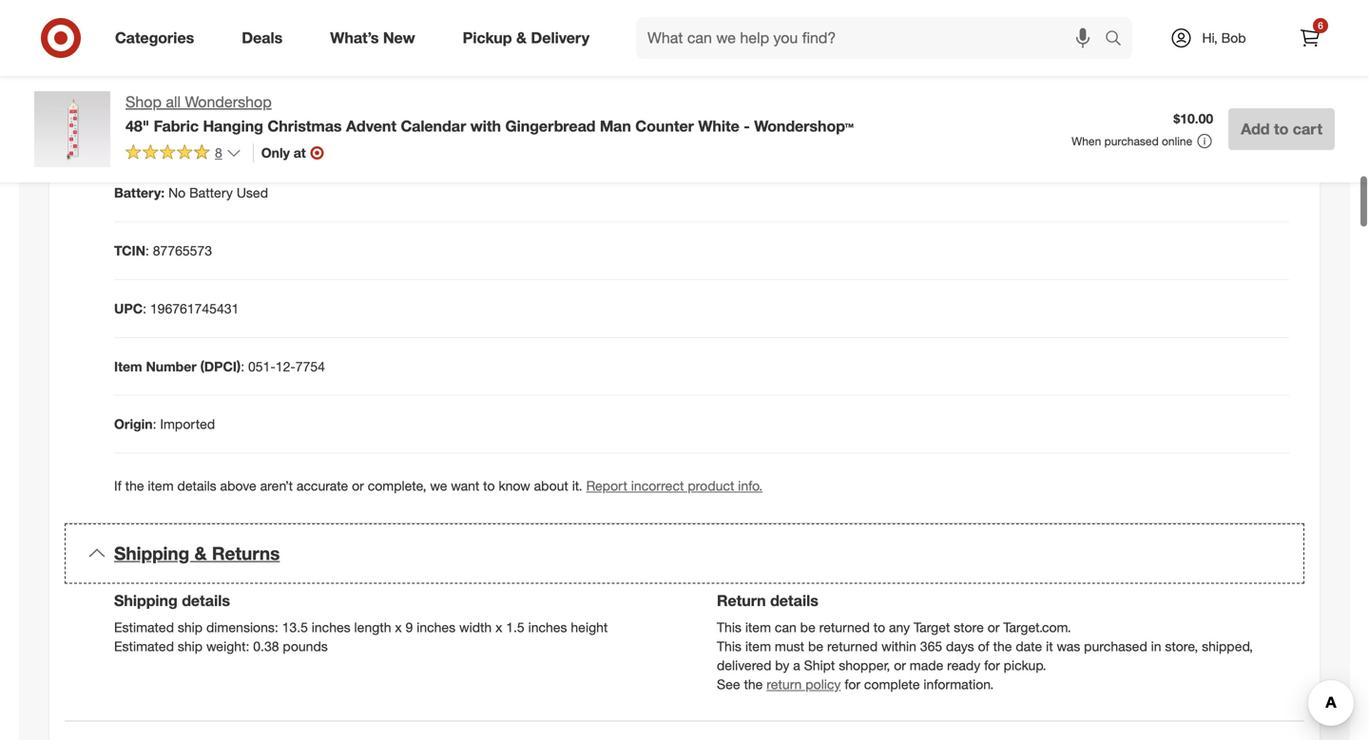 Task type: locate. For each thing, give the bounding box(es) containing it.
man
[[600, 117, 631, 135]]

2 horizontal spatial inches
[[528, 620, 567, 636]]

battery: no battery used
[[114, 184, 268, 201]]

upc : 196761745431
[[114, 300, 239, 317]]

: left 196761745431
[[143, 300, 146, 317]]

0 vertical spatial this
[[717, 620, 742, 636]]

made
[[910, 658, 944, 674]]

target.com.
[[1004, 620, 1071, 636]]

1 vertical spatial &
[[195, 543, 207, 565]]

be right can
[[800, 620, 816, 636]]

& inside shipping & returns dropdown button
[[195, 543, 207, 565]]

0 horizontal spatial &
[[195, 543, 207, 565]]

details inside shipping details estimated ship dimensions: 13.5 inches length x 9 inches width x 1.5 inches height estimated ship weight: 0.38 pounds
[[182, 592, 230, 611]]

1 vertical spatial purchased
[[1084, 639, 1148, 655]]

only at
[[261, 144, 306, 161]]

or right accurate
[[352, 478, 364, 495]]

8 link
[[126, 143, 241, 165]]

1 vertical spatial estimated
[[114, 639, 174, 655]]

6 link
[[1290, 17, 1331, 59]]

accurate
[[297, 478, 348, 495]]

0 horizontal spatial inches
[[312, 620, 351, 636]]

0 vertical spatial &
[[516, 29, 527, 47]]

purchased right when
[[1105, 134, 1159, 148]]

width
[[459, 620, 492, 636]]

051-
[[248, 358, 276, 375]]

1 horizontal spatial to
[[874, 620, 886, 636]]

ship left dimensions:
[[178, 620, 203, 636]]

1 horizontal spatial for
[[984, 658, 1000, 674]]

0 vertical spatial estimated
[[114, 620, 174, 636]]

it
[[1046, 639, 1053, 655]]

ship
[[178, 620, 203, 636], [178, 639, 203, 655]]

to
[[1274, 120, 1289, 138], [483, 478, 495, 495], [874, 620, 886, 636]]

1 vertical spatial this
[[717, 639, 742, 655]]

with
[[471, 117, 501, 135]]

shipping down the if
[[114, 543, 190, 565]]

1 shipping from the top
[[114, 543, 190, 565]]

hanging
[[203, 117, 263, 135]]

1 this from the top
[[717, 620, 742, 636]]

pickup & delivery link
[[447, 17, 613, 59]]

shipping inside dropdown button
[[114, 543, 190, 565]]

2 shipping from the top
[[114, 592, 178, 611]]

imported
[[160, 416, 215, 433]]

1 vertical spatial item
[[745, 620, 771, 636]]

0 vertical spatial ship
[[178, 620, 203, 636]]

pickup & delivery
[[463, 29, 590, 47]]

0 vertical spatial to
[[1274, 120, 1289, 138]]

all
[[166, 93, 181, 111]]

1 estimated from the top
[[114, 620, 174, 636]]

by
[[775, 658, 790, 674]]

bob
[[1222, 29, 1246, 46]]

1 vertical spatial or
[[988, 620, 1000, 636]]

3 inches from the left
[[528, 620, 567, 636]]

for down of
[[984, 658, 1000, 674]]

2 horizontal spatial the
[[993, 639, 1012, 655]]

shipping
[[114, 543, 190, 565], [114, 592, 178, 611]]

this up delivered
[[717, 639, 742, 655]]

0 vertical spatial be
[[800, 620, 816, 636]]

x left 9
[[395, 620, 402, 636]]

pickup
[[463, 29, 512, 47]]

0 horizontal spatial for
[[845, 677, 861, 693]]

or
[[352, 478, 364, 495], [988, 620, 1000, 636], [894, 658, 906, 674]]

inches right 9
[[417, 620, 456, 636]]

shipping & returns button
[[65, 524, 1305, 584]]

to right want
[[483, 478, 495, 495]]

know
[[499, 478, 530, 495]]

to inside return details this item can be returned to any target store or target.com. this item must be returned within 365 days of the date it was purchased in store, shipped, delivered by a shipt shopper, or made ready for pickup. see the return policy for complete information.
[[874, 620, 886, 636]]

shopper,
[[839, 658, 890, 674]]

it.
[[572, 478, 583, 495]]

2 vertical spatial to
[[874, 620, 886, 636]]

be up shipt
[[808, 639, 824, 655]]

battery:
[[114, 184, 165, 201]]

details up dimensions:
[[182, 592, 230, 611]]

complete,
[[368, 478, 427, 495]]

placement: wall
[[114, 68, 213, 85]]

1 vertical spatial shipping
[[114, 592, 178, 611]]

1 vertical spatial ship
[[178, 639, 203, 655]]

0.38
[[253, 639, 279, 655]]

: for 87765573
[[145, 242, 149, 259]]

details up can
[[770, 592, 819, 611]]

& left returns
[[195, 543, 207, 565]]

1 vertical spatial to
[[483, 478, 495, 495]]

information.
[[924, 677, 994, 693]]

0 vertical spatial shipping
[[114, 543, 190, 565]]

pounds
[[283, 639, 328, 655]]

: left 051-
[[241, 358, 245, 375]]

details for shipping
[[182, 592, 230, 611]]

what's new
[[330, 29, 415, 47]]

to inside button
[[1274, 120, 1289, 138]]

0 vertical spatial for
[[984, 658, 1000, 674]]

battery
[[189, 184, 233, 201]]

& for shipping
[[195, 543, 207, 565]]

image of 48" fabric hanging christmas advent calendar with gingerbread man counter white - wondershop™ image
[[34, 91, 110, 167]]

details inside return details this item can be returned to any target store or target.com. this item must be returned within 365 days of the date it was purchased in store, shipped, delivered by a shipt shopper, or made ready for pickup. see the return policy for complete information.
[[770, 592, 819, 611]]

item up delivered
[[745, 639, 771, 655]]

a
[[793, 658, 801, 674]]

purchased left in in the right of the page
[[1084, 639, 1148, 655]]

height
[[571, 620, 608, 636]]

online
[[1162, 134, 1193, 148]]

or down within in the bottom right of the page
[[894, 658, 906, 674]]

dimensions:
[[206, 620, 278, 636]]

estimated left weight:
[[114, 639, 174, 655]]

when
[[1072, 134, 1102, 148]]

the right the if
[[125, 478, 144, 495]]

13.5
[[282, 620, 308, 636]]

: left 87765573
[[145, 242, 149, 259]]

0 vertical spatial purchased
[[1105, 134, 1159, 148]]

1.5
[[506, 620, 525, 636]]

this down return
[[717, 620, 742, 636]]

inches
[[312, 620, 351, 636], [417, 620, 456, 636], [528, 620, 567, 636]]

196761745431
[[150, 300, 239, 317]]

item left can
[[745, 620, 771, 636]]

1 horizontal spatial inches
[[417, 620, 456, 636]]

fabric
[[154, 117, 199, 135], [173, 126, 210, 143]]

1 x from the left
[[395, 620, 402, 636]]

2 this from the top
[[717, 639, 742, 655]]

returns
[[212, 543, 280, 565]]

the down delivered
[[744, 677, 763, 693]]

in
[[1151, 639, 1162, 655]]

what's
[[330, 29, 379, 47]]

be
[[800, 620, 816, 636], [808, 639, 824, 655]]

shipping inside shipping details estimated ship dimensions: 13.5 inches length x 9 inches width x 1.5 inches height estimated ship weight: 0.38 pounds
[[114, 592, 178, 611]]

& right pickup
[[516, 29, 527, 47]]

0 vertical spatial or
[[352, 478, 364, 495]]

1 horizontal spatial &
[[516, 29, 527, 47]]

2 horizontal spatial to
[[1274, 120, 1289, 138]]

item
[[148, 478, 174, 495], [745, 620, 771, 636], [745, 639, 771, 655]]

2 horizontal spatial or
[[988, 620, 1000, 636]]

shipping for shipping & returns
[[114, 543, 190, 565]]

the right of
[[993, 639, 1012, 655]]

within
[[882, 639, 917, 655]]

1 horizontal spatial x
[[496, 620, 502, 636]]

return policy link
[[767, 677, 841, 693]]

purchased
[[1105, 134, 1159, 148], [1084, 639, 1148, 655]]

store
[[954, 620, 984, 636]]

2 x from the left
[[496, 620, 502, 636]]

0 vertical spatial returned
[[819, 620, 870, 636]]

1 inches from the left
[[312, 620, 351, 636]]

-
[[744, 117, 750, 135]]

to right add
[[1274, 120, 1289, 138]]

shipping & returns
[[114, 543, 280, 565]]

can
[[775, 620, 797, 636]]

complete
[[864, 677, 920, 693]]

inches right '1.5'
[[528, 620, 567, 636]]

2 vertical spatial the
[[744, 677, 763, 693]]

aren't
[[260, 478, 293, 495]]

shipping down shipping & returns
[[114, 592, 178, 611]]

for down shopper,
[[845, 677, 861, 693]]

inches up pounds
[[312, 620, 351, 636]]

or up of
[[988, 620, 1000, 636]]

to left any
[[874, 620, 886, 636]]

fabric down all
[[154, 117, 199, 135]]

x left '1.5'
[[496, 620, 502, 636]]

estimated down shipping & returns
[[114, 620, 174, 636]]

estimated
[[114, 620, 174, 636], [114, 639, 174, 655]]

origin
[[114, 416, 153, 433]]

& inside pickup & delivery link
[[516, 29, 527, 47]]

shipping for shipping details estimated ship dimensions: 13.5 inches length x 9 inches width x 1.5 inches height estimated ship weight: 0.38 pounds
[[114, 592, 178, 611]]

any
[[889, 620, 910, 636]]

0 horizontal spatial the
[[125, 478, 144, 495]]

christmas
[[268, 117, 342, 135]]

: left imported
[[153, 416, 156, 433]]

at
[[294, 144, 306, 161]]

0 horizontal spatial to
[[483, 478, 495, 495]]

1 horizontal spatial or
[[894, 658, 906, 674]]

material:
[[114, 126, 169, 143]]

ship left weight:
[[178, 639, 203, 655]]

item right the if
[[148, 478, 174, 495]]

0 horizontal spatial x
[[395, 620, 402, 636]]

details for return
[[770, 592, 819, 611]]

wondershop
[[185, 93, 272, 111]]

1 horizontal spatial the
[[744, 677, 763, 693]]

$10.00
[[1174, 110, 1214, 127]]

7754
[[296, 358, 325, 375]]



Task type: vqa. For each thing, say whether or not it's contained in the screenshot.
the : for Imported
yes



Task type: describe. For each thing, give the bounding box(es) containing it.
report
[[586, 478, 628, 495]]

counter
[[636, 117, 694, 135]]

2 vertical spatial or
[[894, 658, 906, 674]]

0 vertical spatial the
[[125, 478, 144, 495]]

48"
[[126, 117, 150, 135]]

placement:
[[114, 68, 185, 85]]

categories
[[115, 29, 194, 47]]

no
[[168, 184, 186, 201]]

fabric up 8 link
[[173, 126, 210, 143]]

return details this item can be returned to any target store or target.com. this item must be returned within 365 days of the date it was purchased in store, shipped, delivered by a shipt shopper, or made ready for pickup. see the return policy for complete information.
[[717, 592, 1253, 693]]

above
[[220, 478, 256, 495]]

number
[[146, 358, 197, 375]]

365
[[920, 639, 943, 655]]

delivery
[[531, 29, 590, 47]]

when purchased online
[[1072, 134, 1193, 148]]

0 horizontal spatial or
[[352, 478, 364, 495]]

item number (dpci) : 051-12-7754
[[114, 358, 325, 375]]

add to cart button
[[1229, 108, 1335, 150]]

1 vertical spatial returned
[[827, 639, 878, 655]]

upc
[[114, 300, 143, 317]]

shipped,
[[1202, 639, 1253, 655]]

: for 196761745431
[[143, 300, 146, 317]]

material: fabric
[[114, 126, 210, 143]]

12-
[[276, 358, 296, 375]]

length
[[354, 620, 391, 636]]

want
[[451, 478, 480, 495]]

add to cart
[[1241, 120, 1323, 138]]

of
[[978, 639, 990, 655]]

return
[[717, 592, 766, 611]]

search
[[1097, 30, 1142, 49]]

shop
[[126, 93, 162, 111]]

1 vertical spatial for
[[845, 677, 861, 693]]

tcin : 87765573
[[114, 242, 212, 259]]

about
[[534, 478, 569, 495]]

2 ship from the top
[[178, 639, 203, 655]]

1 ship from the top
[[178, 620, 203, 636]]

fabric inside the shop all wondershop 48" fabric hanging christmas advent calendar with gingerbread man counter white - wondershop™
[[154, 117, 199, 135]]

store,
[[1165, 639, 1199, 655]]

incorrect
[[631, 478, 684, 495]]

target
[[914, 620, 950, 636]]

if
[[114, 478, 122, 495]]

9
[[406, 620, 413, 636]]

purchased inside return details this item can be returned to any target store or target.com. this item must be returned within 365 days of the date it was purchased in store, shipped, delivered by a shipt shopper, or made ready for pickup. see the return policy for complete information.
[[1084, 639, 1148, 655]]

2 vertical spatial item
[[745, 639, 771, 655]]

item
[[114, 358, 142, 375]]

we
[[430, 478, 447, 495]]

0 vertical spatial item
[[148, 478, 174, 495]]

8
[[215, 144, 222, 161]]

advent
[[346, 117, 397, 135]]

shipt
[[804, 658, 835, 674]]

: for imported
[[153, 416, 156, 433]]

info.
[[738, 478, 763, 495]]

hi,
[[1203, 29, 1218, 46]]

categories link
[[99, 17, 218, 59]]

shop all wondershop 48" fabric hanging christmas advent calendar with gingerbread man counter white - wondershop™
[[126, 93, 854, 135]]

deals
[[242, 29, 283, 47]]

hi, bob
[[1203, 29, 1246, 46]]

6
[[1318, 19, 1324, 31]]

weight:
[[206, 639, 250, 655]]

deals link
[[226, 17, 306, 59]]

delivered
[[717, 658, 772, 674]]

pickup.
[[1004, 658, 1047, 674]]

cart
[[1293, 120, 1323, 138]]

used
[[237, 184, 268, 201]]

1 vertical spatial be
[[808, 639, 824, 655]]

details left above
[[177, 478, 217, 495]]

2 estimated from the top
[[114, 639, 174, 655]]

ready
[[947, 658, 981, 674]]

add
[[1241, 120, 1270, 138]]

date
[[1016, 639, 1043, 655]]

2 inches from the left
[[417, 620, 456, 636]]

& for pickup
[[516, 29, 527, 47]]

wall
[[189, 68, 213, 85]]

only
[[261, 144, 290, 161]]

search button
[[1097, 17, 1142, 63]]

tcin
[[114, 242, 145, 259]]

days
[[946, 639, 974, 655]]

must
[[775, 639, 805, 655]]

return
[[767, 677, 802, 693]]

what's new link
[[314, 17, 439, 59]]

calendar
[[401, 117, 466, 135]]

was
[[1057, 639, 1081, 655]]

What can we help you find? suggestions appear below search field
[[636, 17, 1110, 59]]

1 vertical spatial the
[[993, 639, 1012, 655]]

if the item details above aren't accurate or complete, we want to know about it. report incorrect product info.
[[114, 478, 763, 495]]

origin : imported
[[114, 416, 215, 433]]



